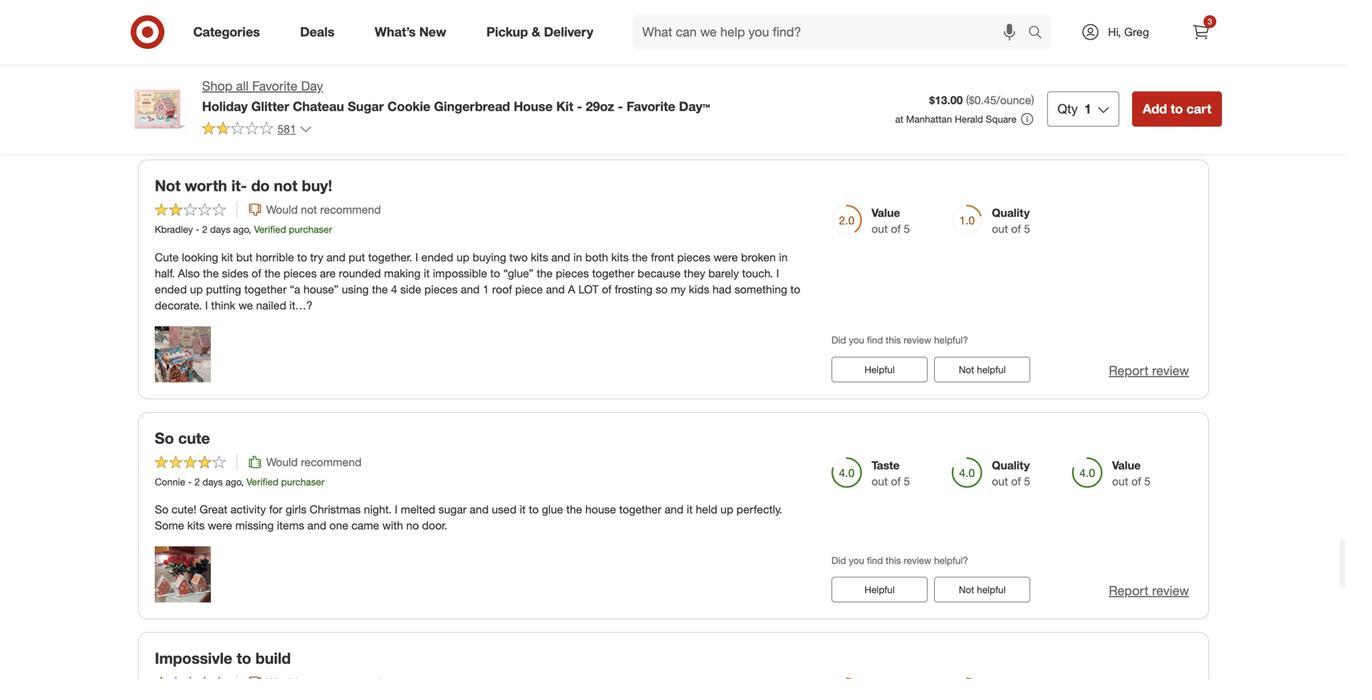 Task type: locate. For each thing, give the bounding box(es) containing it.
2 you from the top
[[849, 334, 864, 346]]

would not recommend up the unicorn
[[266, 27, 381, 41]]

held
[[696, 503, 717, 517]]

2 vertical spatial recommend
[[301, 455, 362, 469]]

impossible
[[433, 266, 487, 280]]

0 vertical spatial verified
[[254, 223, 286, 236]]

1 vertical spatial did you find this review helpful?
[[832, 334, 968, 346]]

days up great
[[202, 476, 223, 488]]

in right broken
[[779, 250, 788, 264]]

not helpful button for so cute
[[934, 577, 1030, 603]]

0 horizontal spatial ,
[[241, 476, 244, 488]]

1 vertical spatial together
[[244, 282, 287, 296]]

1 right qty
[[1084, 101, 1092, 117]]

1 vertical spatial report
[[1109, 363, 1149, 378]]

1 guest review image 1 of 1, zoom in image from the top
[[155, 326, 211, 382]]

2 would not recommend from the top
[[266, 203, 381, 217]]

recommend down buy!
[[320, 203, 381, 217]]

cute!
[[172, 503, 196, 517]]

hi,
[[1108, 25, 1121, 39]]

kit was great but was missing the unicorn and llama
[[155, 75, 420, 89]]

not helpful
[[959, 111, 1006, 123], [959, 364, 1006, 376], [959, 584, 1006, 596]]

quality
[[992, 206, 1030, 220], [992, 458, 1030, 472]]

both
[[585, 250, 608, 264]]

shop all favorite day holiday glitter chateau sugar cookie gingerbread house kit - 29oz - favorite day™
[[202, 78, 710, 114]]

1 this from the top
[[886, 82, 901, 94]]

1 vertical spatial so
[[155, 503, 168, 517]]

activity
[[231, 503, 266, 517]]

2 report from the top
[[1109, 363, 1149, 378]]

1 would from the top
[[266, 27, 298, 41]]

helpful button
[[832, 357, 928, 382], [832, 577, 928, 603]]

$13.00 ( $0.45 /ounce )
[[929, 93, 1034, 107]]

"glue"
[[503, 266, 534, 280]]

for
[[269, 503, 283, 517]]

2 helpful from the top
[[977, 364, 1006, 376]]

not
[[301, 27, 317, 41], [274, 176, 298, 195], [301, 203, 317, 217]]

no
[[406, 519, 419, 533]]

i up making
[[415, 250, 418, 264]]

ago for cute
[[226, 476, 241, 488]]

to inside button
[[1171, 101, 1183, 117]]

melted
[[401, 503, 435, 517]]

favorite left day™
[[627, 99, 675, 114]]

1 horizontal spatial value out of 5
[[992, 30, 1030, 60]]

quality out of 5 for so cute
[[992, 458, 1030, 488]]

2 vertical spatial helpful
[[977, 584, 1006, 596]]

3 you from the top
[[849, 555, 864, 567]]

so up some
[[155, 503, 168, 517]]

pickup
[[486, 24, 528, 40]]

0 vertical spatial helpful?
[[934, 82, 968, 94]]

3 helpful? from the top
[[934, 555, 968, 567]]

holiday
[[202, 99, 248, 114]]

quality for not worth it- do not buy!
[[992, 206, 1030, 220]]

2 quality from the top
[[992, 458, 1030, 472]]

and left "used"
[[470, 503, 489, 517]]

it right "used"
[[520, 503, 526, 517]]

2 up looking
[[202, 223, 207, 236]]

would down do
[[266, 203, 298, 217]]

but right kit
[[236, 250, 253, 264]]

together inside so cute! great activity for girls christmas night. i melted sugar and used it to glue the house together and it held up perfectly. some kits were missing items and one came with no door.
[[619, 503, 662, 517]]

ended down "half."
[[155, 282, 187, 296]]

1 quality from the top
[[992, 206, 1030, 220]]

would
[[266, 27, 298, 41], [266, 203, 298, 217], [266, 455, 298, 469]]

0 vertical spatial days
[[210, 223, 231, 236]]

pickup & delivery
[[486, 24, 593, 40]]

up up impossible
[[457, 250, 469, 264]]

0 horizontal spatial it
[[424, 266, 430, 280]]

you
[[849, 82, 864, 94], [849, 334, 864, 346], [849, 555, 864, 567]]

a
[[568, 282, 575, 296]]

verified up horrible
[[254, 223, 286, 236]]

ended up impossible
[[421, 250, 453, 264]]

1 so from the top
[[155, 429, 174, 447]]

not
[[959, 111, 974, 123], [155, 176, 181, 195], [959, 364, 974, 376], [959, 584, 974, 596]]

and left a
[[546, 282, 565, 296]]

2 this from the top
[[886, 334, 901, 346]]

purchaser up try at the top of the page
[[289, 223, 332, 236]]

1 report from the top
[[1109, 110, 1149, 126]]

ago down it-
[[233, 223, 249, 236]]

1 helpful from the top
[[865, 364, 895, 376]]

did you find this review helpful? for not worth it- do not buy!
[[832, 334, 968, 346]]

1 horizontal spatial favorite
[[627, 99, 675, 114]]

3 helpful from the top
[[977, 584, 1006, 596]]

2 helpful from the top
[[865, 584, 895, 596]]

were down great
[[208, 519, 232, 533]]

2 for cute
[[194, 476, 200, 488]]

1 helpful? from the top
[[934, 82, 968, 94]]

this for so cute
[[886, 555, 901, 567]]

helpful for not worth it- do not buy!
[[977, 364, 1006, 376]]

report review for so cute
[[1109, 583, 1189, 599]]

0 vertical spatial but
[[223, 75, 240, 89]]

1 vertical spatial would not recommend
[[266, 203, 381, 217]]

kits right both
[[611, 250, 629, 264]]

helpful? for missing pieces
[[934, 82, 968, 94]]

0 vertical spatial ended
[[421, 250, 453, 264]]

quality out of 5 for not worth it- do not buy!
[[992, 206, 1030, 236]]

in
[[573, 250, 582, 264], [779, 250, 788, 264]]

it left held
[[687, 503, 693, 517]]

would left deals
[[266, 27, 298, 41]]

glue
[[542, 503, 563, 517]]

2 horizontal spatial value
[[1112, 458, 1141, 472]]

3 find from the top
[[867, 555, 883, 567]]

guest review image 1 of 1, zoom in image down some
[[155, 547, 211, 603]]

missing up glitter
[[266, 75, 304, 89]]

taste out of 5
[[872, 458, 910, 488]]

1 would not recommend from the top
[[266, 27, 381, 41]]

but right great
[[223, 75, 240, 89]]

3 would from the top
[[266, 455, 298, 469]]

1 vertical spatial up
[[190, 282, 203, 296]]

kits down cute! in the bottom left of the page
[[187, 519, 205, 533]]

1 horizontal spatial was
[[243, 75, 263, 89]]

this
[[886, 82, 901, 94], [886, 334, 901, 346], [886, 555, 901, 567]]

so
[[155, 429, 174, 447], [155, 503, 168, 517]]

helpful for not worth it- do not buy!
[[865, 364, 895, 376]]

the up chateau
[[307, 75, 323, 89]]

3 this from the top
[[886, 555, 901, 567]]

it inside cute looking kit but horrible to try and put together. i ended up buying two kits and in both kits the front pieces were broken in half. also the sides of the pieces are rounded making it impossible to "glue" the pieces together because they barely touch. i ended up putting together "a house" using the 4 side pieces and 1 roof piece and a lot of frosting so my kids had something to decorate. i think we nailed it…?
[[424, 266, 430, 280]]

2 vertical spatial up
[[721, 503, 733, 517]]

1 quality out of 5 from the top
[[992, 206, 1030, 236]]

up down also
[[190, 282, 203, 296]]

2 so from the top
[[155, 503, 168, 517]]

report
[[1109, 110, 1149, 126], [1109, 363, 1149, 378], [1109, 583, 1149, 599]]

0 vertical spatial quality out of 5
[[992, 206, 1030, 236]]

1 vertical spatial ,
[[241, 476, 244, 488]]

$0.45
[[969, 93, 996, 107]]

0 horizontal spatial up
[[190, 282, 203, 296]]

kits right two
[[531, 250, 548, 264]]

2 report review button from the top
[[1109, 361, 1189, 380]]

1 vertical spatial report review button
[[1109, 361, 1189, 380]]

2 vertical spatial report review
[[1109, 583, 1189, 599]]

0 vertical spatial purchaser
[[289, 223, 332, 236]]

29oz
[[586, 99, 614, 114]]

1 not helpful button from the top
[[934, 104, 1030, 130]]

kbradley - 2 days ago , verified purchaser
[[155, 223, 332, 236]]

days for cute
[[202, 476, 223, 488]]

1 vertical spatial would
[[266, 203, 298, 217]]

did for not worth it- do not buy!
[[832, 334, 846, 346]]

recommend up the unicorn
[[320, 27, 381, 41]]

0 horizontal spatial in
[[573, 250, 582, 264]]

delivery
[[544, 24, 593, 40]]

0 vertical spatial 2
[[202, 223, 207, 236]]

recommend
[[320, 27, 381, 41], [320, 203, 381, 217], [301, 455, 362, 469]]

so for so cute! great activity for girls christmas night. i melted sugar and used it to glue the house together and it held up perfectly. some kits were missing items and one came with no door.
[[155, 503, 168, 517]]

2 vertical spatial did
[[832, 555, 846, 567]]

ago
[[233, 223, 249, 236], [226, 476, 241, 488]]

were
[[714, 250, 738, 264], [208, 519, 232, 533]]

1 vertical spatial helpful button
[[832, 577, 928, 603]]

days up kit
[[210, 223, 231, 236]]

the right glue
[[566, 503, 582, 517]]

0 vertical spatial kit
[[155, 75, 168, 89]]

1 vertical spatial quality
[[992, 458, 1030, 472]]

2 right connie
[[194, 476, 200, 488]]

3 report from the top
[[1109, 583, 1149, 599]]

missing down activity
[[235, 519, 274, 533]]

1 vertical spatial ago
[[226, 476, 241, 488]]

1 helpful button from the top
[[832, 357, 928, 382]]

0 horizontal spatial was
[[171, 75, 191, 89]]

guest review image 1 of 1, zoom in image for cute
[[155, 547, 211, 603]]

shop
[[202, 78, 233, 94]]

at
[[895, 113, 904, 125]]

0 vertical spatial report
[[1109, 110, 1149, 126]]

we
[[239, 298, 253, 312]]

review
[[904, 82, 931, 94], [1152, 110, 1189, 126], [904, 334, 931, 346], [1152, 363, 1189, 378], [904, 555, 931, 567], [1152, 583, 1189, 599]]

1 horizontal spatial in
[[779, 250, 788, 264]]

2 vertical spatial value out of 5
[[1112, 458, 1151, 488]]

1 find from the top
[[867, 82, 883, 94]]

house"
[[303, 282, 339, 296]]

0 vertical spatial would not recommend
[[266, 27, 381, 41]]

0 horizontal spatial were
[[208, 519, 232, 533]]

beau l
[[155, 48, 185, 60]]

so left cute
[[155, 429, 174, 447]]

but
[[223, 75, 240, 89], [236, 250, 253, 264]]

2 vertical spatial together
[[619, 503, 662, 517]]

report for not worth it- do not buy!
[[1109, 363, 1149, 378]]

, down not worth it- do not buy!
[[249, 223, 251, 236]]

kits inside so cute! great activity for girls christmas night. i melted sugar and used it to glue the house together and it held up perfectly. some kits were missing items and one came with no door.
[[187, 519, 205, 533]]

0 vertical spatial find
[[867, 82, 883, 94]]

2 for worth
[[202, 223, 207, 236]]

pieces up they
[[677, 250, 711, 264]]

the down horrible
[[264, 266, 280, 280]]

not for missing pieces
[[301, 27, 317, 41]]

2 find from the top
[[867, 334, 883, 346]]

1 vertical spatial recommend
[[320, 203, 381, 217]]

1 vertical spatial days
[[202, 476, 223, 488]]

ended
[[421, 250, 453, 264], [155, 282, 187, 296]]

2 vertical spatial helpful?
[[934, 555, 968, 567]]

you for not worth it- do not buy!
[[849, 334, 864, 346]]

would up "connie - 2 days ago , verified purchaser"
[[266, 455, 298, 469]]

2 vertical spatial not helpful
[[959, 584, 1006, 596]]

1 inside cute looking kit but horrible to try and put together. i ended up buying two kits and in both kits the front pieces were broken in half. also the sides of the pieces are rounded making it impossible to "glue" the pieces together because they barely touch. i ended up putting together "a house" using the 4 side pieces and 1 roof piece and a lot of frosting so my kids had something to decorate. i think we nailed it…?
[[483, 282, 489, 296]]

would not recommend down buy!
[[266, 203, 381, 217]]

2 would from the top
[[266, 203, 298, 217]]

helpful
[[977, 111, 1006, 123], [977, 364, 1006, 376], [977, 584, 1006, 596]]

0 vertical spatial guest review image 1 of 1, zoom in image
[[155, 326, 211, 382]]

favorite up glitter
[[252, 78, 298, 94]]

i up with
[[395, 503, 398, 517]]

0 vertical spatial helpful
[[865, 364, 895, 376]]

with
[[382, 519, 403, 533]]

purchaser down would recommend
[[281, 476, 325, 488]]

looking
[[182, 250, 218, 264]]

3 not helpful from the top
[[959, 584, 1006, 596]]

what's new link
[[361, 14, 466, 50]]

report review button
[[1109, 109, 1189, 127], [1109, 361, 1189, 380], [1109, 582, 1189, 600]]

1
[[1084, 101, 1092, 117], [483, 282, 489, 296]]

2 vertical spatial report review button
[[1109, 582, 1189, 600]]

not down buy!
[[301, 203, 317, 217]]

recommend up christmas
[[301, 455, 362, 469]]

qty 1
[[1058, 101, 1092, 117]]

2 not helpful from the top
[[959, 364, 1006, 376]]

2 helpful? from the top
[[934, 334, 968, 346]]

2 helpful button from the top
[[832, 577, 928, 603]]

2 did from the top
[[832, 334, 846, 346]]

report review button for so cute
[[1109, 582, 1189, 600]]

guest review image 1 of 1, zoom in image down decorate.
[[155, 326, 211, 382]]

1 vertical spatial but
[[236, 250, 253, 264]]

ago for worth
[[233, 223, 249, 236]]

touch.
[[742, 266, 773, 280]]

2 vertical spatial this
[[886, 555, 901, 567]]

0 vertical spatial report review button
[[1109, 109, 1189, 127]]

in left both
[[573, 250, 582, 264]]

3 did you find this review helpful? from the top
[[832, 555, 968, 567]]

2 did you find this review helpful? from the top
[[832, 334, 968, 346]]

to left glue
[[529, 503, 539, 517]]

guest review image 1 of 1, zoom in image
[[155, 326, 211, 382], [155, 547, 211, 603]]

search
[[1021, 26, 1059, 41]]

not up day
[[301, 27, 317, 41]]

1 horizontal spatial up
[[457, 250, 469, 264]]

would recommend
[[266, 455, 362, 469]]

2 not helpful button from the top
[[934, 357, 1030, 382]]

2 vertical spatial not helpful button
[[934, 577, 1030, 603]]

1 vertical spatial verified
[[246, 476, 279, 488]]

0 vertical spatial did
[[832, 82, 846, 94]]

What can we help you find? suggestions appear below search field
[[633, 14, 1032, 50]]

0 vertical spatial helpful
[[977, 111, 1006, 123]]

0 vertical spatial would
[[266, 27, 298, 41]]

missing
[[155, 1, 211, 19]]

2 quality out of 5 from the top
[[992, 458, 1030, 488]]

at manhattan herald square
[[895, 113, 1017, 125]]

2 vertical spatial would
[[266, 455, 298, 469]]

0 vertical spatial not helpful button
[[934, 104, 1030, 130]]

3 did from the top
[[832, 555, 846, 567]]

, for cute
[[241, 476, 244, 488]]

helpful? for so cute
[[934, 555, 968, 567]]

had
[[713, 282, 732, 296]]

did
[[832, 82, 846, 94], [832, 334, 846, 346], [832, 555, 846, 567]]

report for so cute
[[1109, 583, 1149, 599]]

0 vertical spatial ago
[[233, 223, 249, 236]]

2 horizontal spatial value out of 5
[[1112, 458, 1151, 488]]

did you find this review helpful?
[[832, 82, 968, 94], [832, 334, 968, 346], [832, 555, 968, 567]]

some
[[155, 519, 184, 533]]

find for missing pieces
[[867, 82, 883, 94]]

together up nailed
[[244, 282, 287, 296]]

the left front
[[632, 250, 648, 264]]

this for missing pieces
[[886, 82, 901, 94]]

1 horizontal spatial 2
[[202, 223, 207, 236]]

0 horizontal spatial 1
[[483, 282, 489, 296]]

2 guest review image 1 of 1, zoom in image from the top
[[155, 547, 211, 603]]

1 did you find this review helpful? from the top
[[832, 82, 968, 94]]

0 horizontal spatial kit
[[155, 75, 168, 89]]

0 vertical spatial missing
[[266, 75, 304, 89]]

kit right house
[[556, 99, 573, 114]]

3 report review from the top
[[1109, 583, 1189, 599]]

2 report review from the top
[[1109, 363, 1189, 378]]

search button
[[1021, 14, 1059, 53]]

3 report review button from the top
[[1109, 582, 1189, 600]]

deals link
[[286, 14, 355, 50]]

was up glitter
[[243, 75, 263, 89]]

1 did from the top
[[832, 82, 846, 94]]

purchaser
[[289, 223, 332, 236], [281, 476, 325, 488]]

1 vertical spatial ended
[[155, 282, 187, 296]]

image of holiday glitter chateau sugar cookie gingerbread house kit - 29oz - favorite day™ image
[[125, 77, 189, 141]]

nailed
[[256, 298, 286, 312]]

1 vertical spatial quality out of 5
[[992, 458, 1030, 488]]

verified up for in the left bottom of the page
[[246, 476, 279, 488]]

2 vertical spatial not
[[301, 203, 317, 217]]

it right making
[[424, 266, 430, 280]]

up right held
[[721, 503, 733, 517]]

together
[[592, 266, 634, 280], [244, 282, 287, 296], [619, 503, 662, 517]]

i right touch.
[[776, 266, 779, 280]]

0 horizontal spatial ended
[[155, 282, 187, 296]]

house
[[514, 99, 553, 114]]

to right add
[[1171, 101, 1183, 117]]

and up sugar in the top of the page
[[367, 75, 386, 89]]

"a
[[290, 282, 300, 296]]

build
[[255, 649, 291, 668]]

helpful for so cute
[[977, 584, 1006, 596]]

0 vertical spatial quality
[[992, 206, 1030, 220]]

all
[[236, 78, 249, 94]]

together right house
[[619, 503, 662, 517]]

would not recommend
[[266, 27, 381, 41], [266, 203, 381, 217]]

were up the barely
[[714, 250, 738, 264]]

i inside so cute! great activity for girls christmas night. i melted sugar and used it to glue the house together and it held up perfectly. some kits were missing items and one came with no door.
[[395, 503, 398, 517]]

3 not helpful button from the top
[[934, 577, 1030, 603]]

not right do
[[274, 176, 298, 195]]

1 left roof
[[483, 282, 489, 296]]

was left great
[[171, 75, 191, 89]]

1 vertical spatial were
[[208, 519, 232, 533]]

2 vertical spatial report
[[1109, 583, 1149, 599]]

3 link
[[1184, 14, 1219, 50]]

to right something
[[790, 282, 800, 296]]

were inside so cute! great activity for girls christmas night. i melted sugar and used it to glue the house together and it held up perfectly. some kits were missing items and one came with no door.
[[208, 519, 232, 533]]

verified for cute
[[246, 476, 279, 488]]

2 vertical spatial you
[[849, 555, 864, 567]]

1 horizontal spatial ,
[[249, 223, 251, 236]]

2 vertical spatial did you find this review helpful?
[[832, 555, 968, 567]]

2 horizontal spatial up
[[721, 503, 733, 517]]

1 horizontal spatial kit
[[556, 99, 573, 114]]

1 you from the top
[[849, 82, 864, 94]]

0 vertical spatial value
[[992, 30, 1021, 44]]

1 vertical spatial 1
[[483, 282, 489, 296]]

1 vertical spatial guest review image 1 of 1, zoom in image
[[155, 547, 211, 603]]

0 vertical spatial you
[[849, 82, 864, 94]]

, up activity
[[241, 476, 244, 488]]

kit down beau
[[155, 75, 168, 89]]

but inside cute looking kit but horrible to try and put together. i ended up buying two kits and in both kits the front pieces were broken in half. also the sides of the pieces are rounded making it impossible to "glue" the pieces together because they barely touch. i ended up putting together "a house" using the 4 side pieces and 1 roof piece and a lot of frosting so my kids had something to decorate. i think we nailed it…?
[[236, 250, 253, 264]]

items
[[277, 519, 304, 533]]

so inside so cute! great activity for girls christmas night. i melted sugar and used it to glue the house together and it held up perfectly. some kits were missing items and one came with no door.
[[155, 503, 168, 517]]

up
[[457, 250, 469, 264], [190, 282, 203, 296], [721, 503, 733, 517]]

ago up activity
[[226, 476, 241, 488]]

i
[[415, 250, 418, 264], [776, 266, 779, 280], [205, 298, 208, 312], [395, 503, 398, 517]]

together down both
[[592, 266, 634, 280]]

helpful for so cute
[[865, 584, 895, 596]]

0 vertical spatial recommend
[[320, 27, 381, 41]]

purchaser for so cute
[[281, 476, 325, 488]]

1 vertical spatial value out of 5
[[872, 206, 910, 236]]

to
[[1171, 101, 1183, 117], [297, 250, 307, 264], [490, 266, 500, 280], [790, 282, 800, 296], [529, 503, 539, 517], [237, 649, 251, 668]]

1 vertical spatial did
[[832, 334, 846, 346]]

helpful button for not worth it- do not buy!
[[832, 357, 928, 382]]

0 vertical spatial ,
[[249, 223, 251, 236]]

1 vertical spatial report review
[[1109, 363, 1189, 378]]

&
[[532, 24, 540, 40]]



Task type: describe. For each thing, give the bounding box(es) containing it.
5 inside taste out of 5
[[904, 474, 910, 488]]

categories
[[193, 24, 260, 40]]

not helpful for so cute
[[959, 584, 1006, 596]]

square
[[986, 113, 1017, 125]]

greg
[[1124, 25, 1149, 39]]

used
[[492, 503, 517, 517]]

what's
[[375, 24, 416, 40]]

2 horizontal spatial kits
[[611, 250, 629, 264]]

the left 4
[[372, 282, 388, 296]]

1 helpful from the top
[[977, 111, 1006, 123]]

manhattan
[[906, 113, 952, 125]]

glitter
[[251, 99, 289, 114]]

1 was from the left
[[171, 75, 191, 89]]

did you find this review helpful? for so cute
[[832, 555, 968, 567]]

pieces up categories on the left
[[215, 1, 263, 19]]

girls
[[286, 503, 307, 517]]

to left build
[[237, 649, 251, 668]]

4
[[391, 282, 397, 296]]

worth
[[185, 176, 227, 195]]

cute
[[178, 429, 210, 447]]

gingerbread
[[434, 99, 510, 114]]

this for not worth it- do not buy!
[[886, 334, 901, 346]]

the down looking
[[203, 266, 219, 280]]

together.
[[368, 250, 412, 264]]

helpful? for not worth it- do not buy!
[[934, 334, 968, 346]]

recommend for missing pieces
[[320, 27, 381, 41]]

one
[[330, 519, 348, 533]]

side
[[400, 282, 421, 296]]

so for so cute
[[155, 429, 174, 447]]

recommend for not worth it- do not buy!
[[320, 203, 381, 217]]

1 horizontal spatial kits
[[531, 250, 548, 264]]

1 report review from the top
[[1109, 110, 1189, 126]]

out of 5
[[872, 46, 910, 60]]

and left one
[[307, 519, 326, 533]]

day
[[301, 78, 323, 94]]

guest review image 1 of 1, zoom in image for worth
[[155, 326, 211, 382]]

0 horizontal spatial favorite
[[252, 78, 298, 94]]

sides
[[222, 266, 249, 280]]

days for worth
[[210, 223, 231, 236]]

1 vertical spatial favorite
[[627, 99, 675, 114]]

would not recommend for missing pieces
[[266, 27, 381, 41]]

are
[[320, 266, 336, 280]]

came
[[351, 519, 379, 533]]

of inside taste out of 5
[[891, 474, 901, 488]]

front
[[651, 250, 674, 264]]

0 vertical spatial value out of 5
[[992, 30, 1030, 60]]

pieces up a
[[556, 266, 589, 280]]

herald
[[955, 113, 983, 125]]

but for pieces
[[223, 75, 240, 89]]

beau
[[155, 48, 177, 60]]

1 horizontal spatial value
[[992, 30, 1021, 44]]

report review button for not worth it- do not buy!
[[1109, 361, 1189, 380]]

$13.00
[[929, 93, 963, 107]]

kit inside shop all favorite day holiday glitter chateau sugar cookie gingerbread house kit - 29oz - favorite day™
[[556, 99, 573, 114]]

pieces up ""a"
[[284, 266, 317, 280]]

cookie
[[387, 99, 430, 114]]

two
[[509, 250, 528, 264]]

you for missing pieces
[[849, 82, 864, 94]]

did for missing pieces
[[832, 82, 846, 94]]

what's new
[[375, 24, 446, 40]]

did you find this review helpful? for missing pieces
[[832, 82, 968, 94]]

did for so cute
[[832, 555, 846, 567]]

1 not helpful from the top
[[959, 111, 1006, 123]]

new
[[419, 24, 446, 40]]

and left held
[[665, 503, 684, 517]]

put
[[349, 250, 365, 264]]

, for worth
[[249, 223, 251, 236]]

0 vertical spatial together
[[592, 266, 634, 280]]

not for not worth it- do not buy!
[[301, 203, 317, 217]]

lot
[[578, 282, 599, 296]]

2 was from the left
[[243, 75, 263, 89]]

to left try at the top of the page
[[297, 250, 307, 264]]

and up a
[[551, 250, 570, 264]]

also
[[178, 266, 200, 280]]

1 horizontal spatial ended
[[421, 250, 453, 264]]

to inside so cute! great activity for girls christmas night. i melted sugar and used it to glue the house together and it held up perfectly. some kits were missing items and one came with no door.
[[529, 503, 539, 517]]

kids
[[689, 282, 709, 296]]

kit
[[221, 250, 233, 264]]

horrible
[[256, 250, 294, 264]]

1 report review button from the top
[[1109, 109, 1189, 127]]

pieces down impossible
[[424, 282, 458, 296]]

out inside taste out of 5
[[872, 474, 888, 488]]

deals
[[300, 24, 335, 40]]

try
[[310, 250, 323, 264]]

2 horizontal spatial it
[[687, 503, 693, 517]]

putting
[[206, 282, 241, 296]]

- right connie
[[188, 476, 192, 488]]

helpful button for so cute
[[832, 577, 928, 603]]

sugar
[[439, 503, 467, 517]]

not helpful button for not worth it- do not buy!
[[934, 357, 1030, 382]]

christmas
[[310, 503, 361, 517]]

decorate.
[[155, 298, 202, 312]]

find for so cute
[[867, 555, 883, 567]]

but for worth
[[236, 250, 253, 264]]

- right kbradley
[[196, 223, 199, 236]]

verified for worth
[[254, 223, 286, 236]]

add
[[1143, 101, 1167, 117]]

and up are
[[327, 250, 346, 264]]

2 in from the left
[[779, 250, 788, 264]]

(
[[966, 93, 969, 107]]

something
[[735, 282, 787, 296]]

buy!
[[302, 176, 332, 195]]

it…?
[[289, 298, 313, 312]]

1 in from the left
[[573, 250, 582, 264]]

581
[[277, 122, 296, 136]]

purchaser for not worth it- do not buy!
[[289, 223, 332, 236]]

quality for so cute
[[992, 458, 1030, 472]]

l
[[180, 48, 185, 60]]

- left 29oz
[[577, 99, 582, 114]]

barely
[[708, 266, 739, 280]]

/ounce
[[996, 93, 1031, 107]]

so
[[656, 282, 668, 296]]

not helpful for not worth it- do not buy!
[[959, 364, 1006, 376]]

add to cart button
[[1132, 91, 1222, 127]]

roof
[[492, 282, 512, 296]]

1 horizontal spatial 1
[[1084, 101, 1092, 117]]

categories link
[[180, 14, 280, 50]]

you for so cute
[[849, 555, 864, 567]]

house
[[585, 503, 616, 517]]

and down impossible
[[461, 282, 480, 296]]

would for missing pieces
[[266, 27, 298, 41]]

so cute
[[155, 429, 210, 447]]

connie - 2 days ago , verified purchaser
[[155, 476, 325, 488]]

sugar
[[348, 99, 384, 114]]

half.
[[155, 266, 175, 280]]

0 vertical spatial up
[[457, 250, 469, 264]]

2 vertical spatial value
[[1112, 458, 1141, 472]]

the inside so cute! great activity for girls christmas night. i melted sugar and used it to glue the house together and it held up perfectly. some kits were missing items and one came with no door.
[[566, 503, 582, 517]]

3
[[1208, 16, 1212, 26]]

would for so cute
[[266, 455, 298, 469]]

missing inside so cute! great activity for girls christmas night. i melted sugar and used it to glue the house together and it held up perfectly. some kits were missing items and one came with no door.
[[235, 519, 274, 533]]

my
[[671, 282, 686, 296]]

great
[[200, 503, 227, 517]]

1 vertical spatial not
[[274, 176, 298, 195]]

impossivle
[[155, 649, 232, 668]]

0 horizontal spatial value
[[872, 206, 900, 220]]

day™
[[679, 99, 710, 114]]

to down the buying
[[490, 266, 500, 280]]

night.
[[364, 503, 392, 517]]

were inside cute looking kit but horrible to try and put together. i ended up buying two kits and in both kits the front pieces were broken in half. also the sides of the pieces are rounded making it impossible to "glue" the pieces together because they barely touch. i ended up putting together "a house" using the 4 side pieces and 1 roof piece and a lot of frosting so my kids had something to decorate. i think we nailed it…?
[[714, 250, 738, 264]]

1 horizontal spatial it
[[520, 503, 526, 517]]

i left think
[[205, 298, 208, 312]]

- right 29oz
[[618, 99, 623, 114]]

think
[[211, 298, 235, 312]]

connie
[[155, 476, 185, 488]]

piece
[[515, 282, 543, 296]]

find for not worth it- do not buy!
[[867, 334, 883, 346]]

would for not worth it- do not buy!
[[266, 203, 298, 217]]

taste
[[872, 458, 900, 472]]

report review for not worth it- do not buy!
[[1109, 363, 1189, 378]]

great
[[194, 75, 220, 89]]

it-
[[231, 176, 247, 195]]

up inside so cute! great activity for girls christmas night. i melted sugar and used it to glue the house together and it held up perfectly. some kits were missing items and one came with no door.
[[721, 503, 733, 517]]

would not recommend for not worth it- do not buy!
[[266, 203, 381, 217]]

cute looking kit but horrible to try and put together. i ended up buying two kits and in both kits the front pieces were broken in half. also the sides of the pieces are rounded making it impossible to "glue" the pieces together because they barely touch. i ended up putting together "a house" using the 4 side pieces and 1 roof piece and a lot of frosting so my kids had something to decorate. i think we nailed it…?
[[155, 250, 800, 312]]

hi, greg
[[1108, 25, 1149, 39]]

so cute! great activity for girls christmas night. i melted sugar and used it to glue the house together and it held up perfectly. some kits were missing items and one came with no door.
[[155, 503, 782, 533]]

0 horizontal spatial value out of 5
[[872, 206, 910, 236]]

impossivle to build
[[155, 649, 291, 668]]

llama
[[389, 75, 420, 89]]

cart
[[1187, 101, 1212, 117]]

the up piece
[[537, 266, 553, 280]]

using
[[342, 282, 369, 296]]



Task type: vqa. For each thing, say whether or not it's contained in the screenshot.
bottom find
yes



